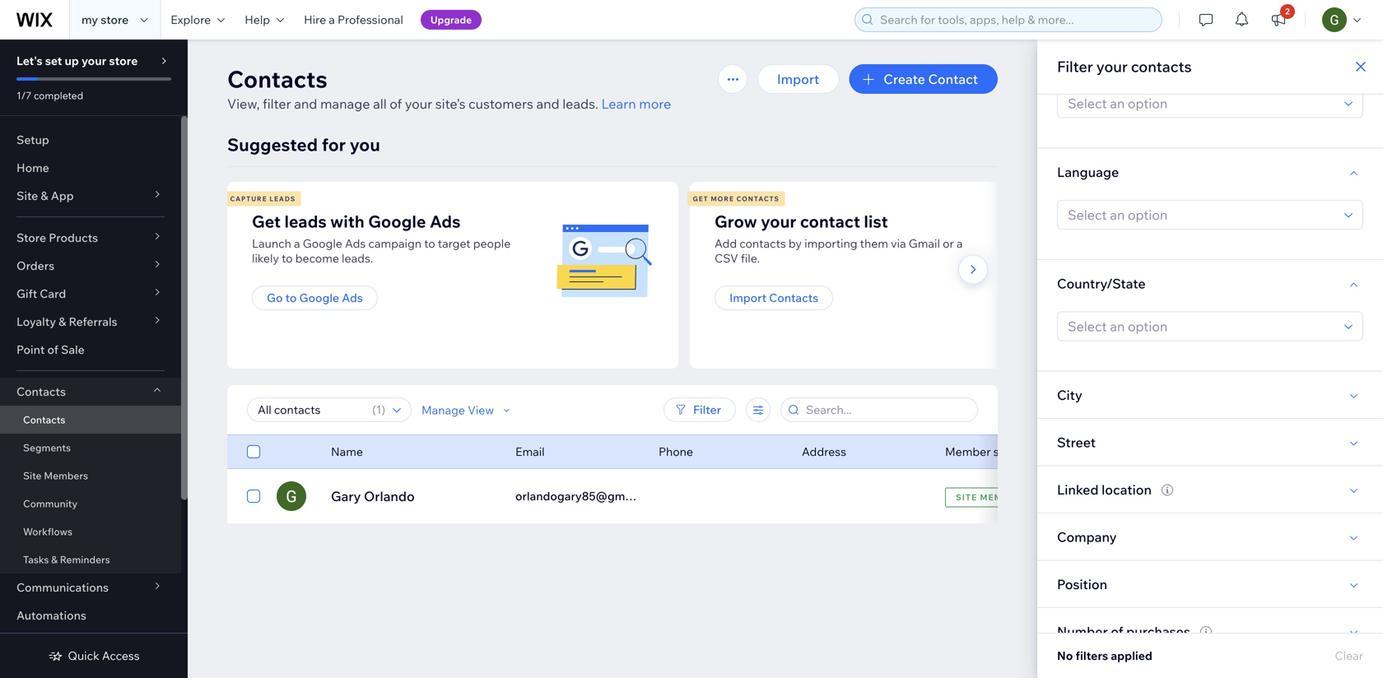 Task type: describe. For each thing, give the bounding box(es) containing it.
tasks & reminders
[[23, 554, 110, 566]]

import button
[[757, 64, 839, 94]]

name
[[331, 445, 363, 459]]

contacts inside import contacts button
[[769, 291, 819, 305]]

1 select an option field from the top
[[1063, 89, 1340, 117]]

help
[[245, 12, 270, 27]]

store
[[16, 231, 46, 245]]

contacts button
[[0, 378, 181, 406]]

& for loyalty
[[59, 315, 66, 329]]

store inside sidebar element
[[109, 54, 138, 68]]

to inside button
[[285, 291, 297, 305]]

create contact
[[884, 71, 978, 87]]

1 vertical spatial google
[[303, 236, 342, 251]]

country/state
[[1057, 275, 1146, 292]]

address
[[802, 445, 847, 459]]

all
[[373, 96, 387, 112]]

manage view
[[422, 403, 494, 417]]

google inside button
[[299, 291, 339, 305]]

professional
[[338, 12, 403, 27]]

customers
[[469, 96, 533, 112]]

people
[[473, 236, 511, 251]]

likely
[[252, 251, 279, 266]]

file.
[[741, 251, 760, 266]]

site's
[[435, 96, 466, 112]]

2 button
[[1261, 0, 1297, 40]]

Search... field
[[801, 399, 973, 422]]

launch
[[252, 236, 291, 251]]

filter
[[263, 96, 291, 112]]

importing
[[805, 236, 858, 251]]

view,
[[227, 96, 260, 112]]

import contacts
[[730, 291, 819, 305]]

import contacts button
[[715, 286, 834, 310]]

language
[[1057, 164, 1119, 180]]

go
[[267, 291, 283, 305]]

& for site
[[41, 189, 48, 203]]

number
[[1057, 624, 1108, 640]]

your inside grow your contact list add contacts by importing them via gmail or a csv file.
[[761, 211, 797, 232]]

site member
[[956, 492, 1022, 503]]

contact
[[800, 211, 860, 232]]

filter your contacts
[[1057, 57, 1192, 76]]

completed
[[34, 89, 83, 102]]

card
[[40, 287, 66, 301]]

& for tasks
[[51, 554, 58, 566]]

communications button
[[0, 574, 181, 602]]

leads
[[284, 211, 327, 232]]

community
[[23, 498, 78, 510]]

hire
[[304, 12, 326, 27]]

loyalty & referrals
[[16, 315, 117, 329]]

0 vertical spatial member
[[945, 445, 991, 459]]

gmail
[[909, 236, 940, 251]]

view
[[468, 403, 494, 417]]

leads. inside the get leads with google ads launch a google ads campaign to target people likely to become leads.
[[342, 251, 373, 266]]

status
[[994, 445, 1027, 459]]

community link
[[0, 490, 181, 518]]

quick access button
[[48, 649, 140, 664]]

sale
[[61, 343, 85, 357]]

gift card button
[[0, 280, 181, 308]]

let's set up your store
[[16, 54, 138, 68]]

you
[[350, 134, 380, 156]]

1 horizontal spatial a
[[329, 12, 335, 27]]

contacts inside contacts view, filter and manage all of your site's customers and leads. learn more
[[227, 65, 328, 93]]

0 vertical spatial ads
[[430, 211, 461, 232]]

store products
[[16, 231, 98, 245]]

capture leads
[[230, 195, 296, 203]]

site for site & app
[[16, 189, 38, 203]]

gary orlando image
[[277, 482, 306, 511]]

sidebar element
[[0, 40, 188, 679]]

site & app
[[16, 189, 74, 203]]

quick access
[[68, 649, 140, 663]]

access
[[102, 649, 140, 663]]

workflows link
[[0, 518, 181, 546]]

your inside contacts view, filter and manage all of your site's customers and leads. learn more
[[405, 96, 432, 112]]

( 1 )
[[372, 403, 385, 417]]

import for import
[[777, 71, 820, 87]]

orlando
[[364, 488, 415, 505]]

members
[[44, 470, 88, 482]]

list containing get leads with google ads
[[225, 182, 1148, 369]]

1 vertical spatial ads
[[345, 236, 366, 251]]

grow
[[715, 211, 757, 232]]

1/7
[[16, 89, 32, 102]]

street
[[1057, 434, 1096, 451]]

company
[[1057, 529, 1117, 545]]

let's
[[16, 54, 42, 68]]

point of sale
[[16, 343, 85, 357]]

quick
[[68, 649, 99, 663]]

leads. inside contacts view, filter and manage all of your site's customers and leads. learn more
[[563, 96, 599, 112]]

contacts view, filter and manage all of your site's customers and leads. learn more
[[227, 65, 671, 112]]

1/7 completed
[[16, 89, 83, 102]]

up
[[65, 54, 79, 68]]

referrals
[[69, 315, 117, 329]]

learn
[[602, 96, 636, 112]]

Search for tools, apps, help & more... field
[[875, 8, 1157, 31]]

more
[[711, 195, 734, 203]]

Unsaved view field
[[253, 399, 367, 422]]

site for site member
[[956, 492, 978, 503]]

contacts up 'segments' at left
[[23, 414, 65, 426]]

suggested for you
[[227, 134, 380, 156]]

purchases
[[1127, 624, 1191, 640]]



Task type: vqa. For each thing, say whether or not it's contained in the screenshot.
COMMUNICATIONS popup button
yes



Task type: locate. For each thing, give the bounding box(es) containing it.
ads inside go to google ads button
[[342, 291, 363, 305]]

0 vertical spatial select an option field
[[1063, 89, 1340, 117]]

1 horizontal spatial &
[[51, 554, 58, 566]]

0 horizontal spatial contacts
[[740, 236, 786, 251]]

go to google ads button
[[252, 286, 378, 310]]

ads up target
[[430, 211, 461, 232]]

your inside sidebar element
[[82, 54, 106, 68]]

point
[[16, 343, 45, 357]]

my store
[[82, 12, 129, 27]]

and right customers
[[536, 96, 560, 112]]

1 vertical spatial leads.
[[342, 251, 373, 266]]

site
[[16, 189, 38, 203], [23, 470, 42, 482], [956, 492, 978, 503]]

grow your contact list add contacts by importing them via gmail or a csv file.
[[715, 211, 963, 266]]

2 and from the left
[[536, 96, 560, 112]]

0 horizontal spatial and
[[294, 96, 317, 112]]

None checkbox
[[247, 442, 260, 462], [247, 487, 260, 506], [247, 442, 260, 462], [247, 487, 260, 506]]

0 vertical spatial google
[[368, 211, 426, 232]]

gift
[[16, 287, 37, 301]]

site members
[[23, 470, 88, 482]]

site for site members
[[23, 470, 42, 482]]

site inside 'popup button'
[[16, 189, 38, 203]]

1 horizontal spatial and
[[536, 96, 560, 112]]

orders
[[16, 259, 55, 273]]

help button
[[235, 0, 294, 40]]

google up campaign
[[368, 211, 426, 232]]

contacts down by
[[769, 291, 819, 305]]

app
[[51, 189, 74, 203]]

member
[[945, 445, 991, 459], [980, 492, 1022, 503]]

segments link
[[0, 434, 181, 462]]

& left app
[[41, 189, 48, 203]]

email
[[516, 445, 545, 459]]

manage
[[422, 403, 465, 417]]

0 vertical spatial site
[[16, 189, 38, 203]]

1 horizontal spatial of
[[390, 96, 402, 112]]

workflows
[[23, 526, 72, 538]]

google down become
[[299, 291, 339, 305]]

upgrade button
[[421, 10, 482, 30]]

2 vertical spatial ads
[[342, 291, 363, 305]]

google
[[368, 211, 426, 232], [303, 236, 342, 251], [299, 291, 339, 305]]

tasks & reminders link
[[0, 546, 181, 574]]

segments
[[23, 442, 71, 454]]

2 horizontal spatial a
[[957, 236, 963, 251]]

Select an option field
[[1063, 89, 1340, 117], [1063, 201, 1340, 229], [1063, 313, 1340, 341]]

position
[[1057, 576, 1108, 593]]

list
[[225, 182, 1148, 369]]

a
[[329, 12, 335, 27], [294, 236, 300, 251], [957, 236, 963, 251]]

1 vertical spatial site
[[23, 470, 42, 482]]

to
[[424, 236, 435, 251], [282, 251, 293, 266], [285, 291, 297, 305]]

create contact button
[[849, 64, 998, 94]]

orlandogary85@gmail.com
[[516, 489, 664, 504]]

member down status
[[980, 492, 1022, 503]]

0 vertical spatial store
[[101, 12, 129, 27]]

to down "launch"
[[282, 251, 293, 266]]

a inside the get leads with google ads launch a google ads campaign to target people likely to become leads.
[[294, 236, 300, 251]]

1 vertical spatial store
[[109, 54, 138, 68]]

1 vertical spatial to
[[282, 251, 293, 266]]

leads. down with
[[342, 251, 373, 266]]

manage view button
[[422, 403, 514, 418]]

contacts up filter on the top
[[227, 65, 328, 93]]

contacts inside the contacts popup button
[[16, 385, 66, 399]]

2 vertical spatial google
[[299, 291, 339, 305]]

contacts
[[1131, 57, 1192, 76], [740, 236, 786, 251]]

a right or
[[957, 236, 963, 251]]

ads down the get leads with google ads launch a google ads campaign to target people likely to become leads.
[[342, 291, 363, 305]]

1 horizontal spatial leads.
[[563, 96, 599, 112]]

filter button
[[664, 398, 736, 422]]

0 horizontal spatial a
[[294, 236, 300, 251]]

site members link
[[0, 462, 181, 490]]

2 horizontal spatial of
[[1111, 624, 1124, 640]]

communications
[[16, 581, 109, 595]]

select an option field for language
[[1063, 201, 1340, 229]]

1 horizontal spatial filter
[[1057, 57, 1093, 76]]

2
[[1286, 6, 1290, 16]]

1 vertical spatial &
[[59, 315, 66, 329]]

0 horizontal spatial filter
[[693, 403, 721, 417]]

filter for filter your contacts
[[1057, 57, 1093, 76]]

0 vertical spatial of
[[390, 96, 402, 112]]

list
[[864, 211, 888, 232]]

csv
[[715, 251, 738, 266]]

of right all
[[390, 96, 402, 112]]

contacts
[[227, 65, 328, 93], [769, 291, 819, 305], [16, 385, 66, 399], [23, 414, 65, 426]]

2 vertical spatial of
[[1111, 624, 1124, 640]]

my
[[82, 12, 98, 27]]

0 vertical spatial leads.
[[563, 96, 599, 112]]

2 select an option field from the top
[[1063, 201, 1340, 229]]

filters
[[1076, 649, 1109, 663]]

a down leads
[[294, 236, 300, 251]]

to left target
[[424, 236, 435, 251]]

your
[[82, 54, 106, 68], [1097, 57, 1128, 76], [405, 96, 432, 112], [761, 211, 797, 232]]

set
[[45, 54, 62, 68]]

applied
[[1111, 649, 1153, 663]]

of inside contacts view, filter and manage all of your site's customers and leads. learn more
[[390, 96, 402, 112]]

filter for filter
[[693, 403, 721, 417]]

import inside button
[[730, 291, 767, 305]]

suggested
[[227, 134, 318, 156]]

upgrade
[[431, 14, 472, 26]]

1 vertical spatial of
[[47, 343, 58, 357]]

loyalty
[[16, 315, 56, 329]]

1 vertical spatial contacts
[[740, 236, 786, 251]]

2 horizontal spatial &
[[59, 315, 66, 329]]

0 horizontal spatial of
[[47, 343, 58, 357]]

0 horizontal spatial import
[[730, 291, 767, 305]]

and right filter on the top
[[294, 96, 317, 112]]

contacts down point of sale
[[16, 385, 66, 399]]

member status
[[945, 445, 1027, 459]]

and
[[294, 96, 317, 112], [536, 96, 560, 112]]

manage
[[320, 96, 370, 112]]

1 and from the left
[[294, 96, 317, 112]]

of for number of purchases
[[1111, 624, 1124, 640]]

1 vertical spatial select an option field
[[1063, 201, 1340, 229]]

city
[[1057, 387, 1083, 403]]

& inside 'popup button'
[[41, 189, 48, 203]]

of inside sidebar element
[[47, 343, 58, 357]]

to right go
[[285, 291, 297, 305]]

0 horizontal spatial &
[[41, 189, 48, 203]]

phone
[[659, 445, 693, 459]]

0 vertical spatial contacts
[[1131, 57, 1192, 76]]

0 vertical spatial import
[[777, 71, 820, 87]]

1
[[376, 403, 382, 417]]

1 vertical spatial import
[[730, 291, 767, 305]]

filter inside button
[[693, 403, 721, 417]]

member left status
[[945, 445, 991, 459]]

1 horizontal spatial import
[[777, 71, 820, 87]]

site & app button
[[0, 182, 181, 210]]

ads
[[430, 211, 461, 232], [345, 236, 366, 251], [342, 291, 363, 305]]

setup
[[16, 133, 49, 147]]

& right loyalty in the top of the page
[[59, 315, 66, 329]]

select an option field for country/state
[[1063, 313, 1340, 341]]

contacts inside grow your contact list add contacts by importing them via gmail or a csv file.
[[740, 236, 786, 251]]

them
[[860, 236, 888, 251]]

target
[[438, 236, 471, 251]]

get leads with google ads launch a google ads campaign to target people likely to become leads.
[[252, 211, 511, 266]]

2 vertical spatial site
[[956, 492, 978, 503]]

2 vertical spatial &
[[51, 554, 58, 566]]

0 vertical spatial filter
[[1057, 57, 1093, 76]]

gift card
[[16, 287, 66, 301]]

a right "hire"
[[329, 12, 335, 27]]

a inside grow your contact list add contacts by importing them via gmail or a csv file.
[[957, 236, 963, 251]]

hire a professional
[[304, 12, 403, 27]]

& right tasks
[[51, 554, 58, 566]]

leads.
[[563, 96, 599, 112], [342, 251, 373, 266]]

google up become
[[303, 236, 342, 251]]

2 vertical spatial select an option field
[[1063, 313, 1340, 341]]

point of sale link
[[0, 336, 181, 364]]

0 horizontal spatial leads.
[[342, 251, 373, 266]]

site down 'segments' at left
[[23, 470, 42, 482]]

of left sale
[[47, 343, 58, 357]]

1 vertical spatial member
[[980, 492, 1022, 503]]

store right the my
[[101, 12, 129, 27]]

add
[[715, 236, 737, 251]]

site down member status
[[956, 492, 978, 503]]

of up no filters applied
[[1111, 624, 1124, 640]]

no filters applied
[[1057, 649, 1153, 663]]

for
[[322, 134, 346, 156]]

leads
[[270, 195, 296, 203]]

1 vertical spatial filter
[[693, 403, 721, 417]]

leads. left learn
[[563, 96, 599, 112]]

0 vertical spatial to
[[424, 236, 435, 251]]

0 vertical spatial &
[[41, 189, 48, 203]]

2 vertical spatial to
[[285, 291, 297, 305]]

ads down with
[[345, 236, 366, 251]]

orders button
[[0, 252, 181, 280]]

store down my store
[[109, 54, 138, 68]]

reminders
[[60, 554, 110, 566]]

site down home
[[16, 189, 38, 203]]

of for point of sale
[[47, 343, 58, 357]]

import inside 'button'
[[777, 71, 820, 87]]

home
[[16, 161, 49, 175]]

import for import contacts
[[730, 291, 767, 305]]

setup link
[[0, 126, 181, 154]]

number of purchases
[[1057, 624, 1191, 640]]

hire a professional link
[[294, 0, 413, 40]]

1 horizontal spatial contacts
[[1131, 57, 1192, 76]]

contacts
[[737, 195, 780, 203]]

explore
[[171, 12, 211, 27]]

create
[[884, 71, 926, 87]]

contacts link
[[0, 406, 181, 434]]

3 select an option field from the top
[[1063, 313, 1340, 341]]

& inside popup button
[[59, 315, 66, 329]]

)
[[382, 403, 385, 417]]



